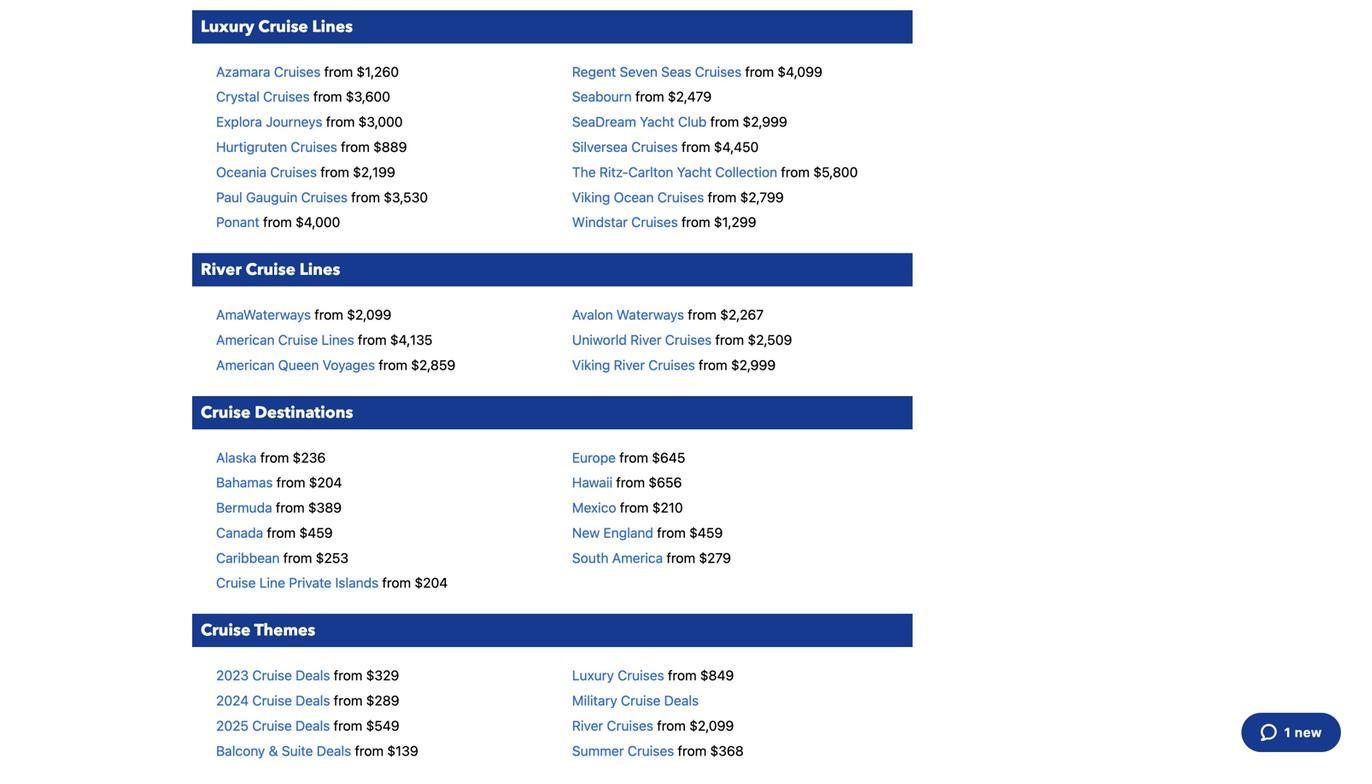 Task type: vqa. For each thing, say whether or not it's contained in the screenshot.


Task type: locate. For each thing, give the bounding box(es) containing it.
deals for 2025
[[295, 718, 330, 734]]

luxury
[[201, 16, 254, 38], [572, 668, 614, 684]]

ponant from $ 4,000
[[216, 214, 340, 230]]

the ritz-carlton yacht collection from $ 5,800
[[572, 164, 858, 180]]

cruise for luxury
[[258, 16, 308, 38]]

2,999 down 2,509
[[740, 357, 776, 373]]

silversea
[[572, 139, 628, 155]]

cruises down 'explora journeys from $ 3,000'
[[291, 139, 337, 155]]

849
[[709, 668, 734, 684]]

2,859
[[419, 357, 456, 373]]

from up bermuda from $ 389
[[277, 475, 305, 491]]

military cruise deals
[[572, 693, 699, 709]]

2023 cruise deals link
[[216, 668, 330, 684]]

0 vertical spatial luxury
[[201, 16, 254, 38]]

the
[[572, 164, 596, 180]]

europe from $ 645
[[572, 450, 685, 466]]

cruise down "2024 cruise deals" link
[[252, 718, 292, 734]]

seabourn link
[[572, 89, 632, 105]]

viking river cruises link
[[572, 357, 695, 373]]

459 up 279 at bottom
[[698, 525, 723, 541]]

river cruises link
[[572, 718, 653, 734]]

1 horizontal spatial 459
[[698, 525, 723, 541]]

139
[[396, 743, 418, 759]]

2 american from the top
[[216, 357, 275, 373]]

0 vertical spatial 2,999
[[751, 114, 787, 130]]

river down waterways on the top of page
[[631, 332, 662, 348]]

alaska from $ 236
[[216, 450, 326, 466]]

mexico
[[572, 500, 616, 516]]

luxury cruise lines link
[[192, 10, 913, 43]]

oceania cruises link
[[216, 164, 317, 180]]

south america from $ 279
[[572, 550, 731, 566]]

explora
[[216, 114, 262, 130]]

0 horizontal spatial 459
[[308, 525, 333, 541]]

viking for viking ocean cruises from $ 2,799
[[572, 189, 610, 205]]

american queen voyages link
[[216, 357, 375, 373]]

2023 cruise deals from $ 329
[[216, 668, 399, 684]]

1 horizontal spatial 2,099
[[698, 718, 734, 734]]

1 vertical spatial lines
[[300, 259, 340, 281]]

549
[[374, 718, 400, 734]]

from left 289
[[334, 693, 363, 709]]

2024 cruise deals from $ 289
[[216, 693, 399, 709]]

viking
[[572, 189, 610, 205], [572, 357, 610, 373]]

canada from $ 459
[[216, 525, 333, 541]]

yacht up viking ocean cruises from $ 2,799 on the top of the page
[[677, 164, 712, 180]]

river down military
[[572, 718, 603, 734]]

deals down luxury cruises from $ 849 on the bottom of the page
[[664, 693, 699, 709]]

from up paul gauguin cruises from $ 3,530
[[320, 164, 349, 180]]

2,267
[[729, 307, 764, 323]]

cruise up 'azamara cruises' link
[[258, 16, 308, 38]]

from left 329
[[334, 668, 363, 684]]

cruises up viking river cruises from $ 2,999
[[665, 332, 712, 348]]

mexico from $ 210
[[572, 500, 683, 516]]

private
[[289, 575, 332, 591]]

deals for 2023
[[296, 668, 330, 684]]

1 american from the top
[[216, 332, 275, 348]]

1 vertical spatial 2,099
[[698, 718, 734, 734]]

4,450
[[722, 139, 759, 155]]

2 viking from the top
[[572, 357, 610, 373]]

from down uniworld river cruises from $ 2,509
[[699, 357, 728, 373]]

459 down 389 at the bottom of page
[[308, 525, 333, 541]]

2025 cruise deals link
[[216, 718, 330, 734]]

2,509
[[756, 332, 792, 348]]

from up 2,199
[[341, 139, 370, 155]]

3,600
[[354, 89, 390, 105]]

cruise for 2023
[[252, 668, 292, 684]]

from up 4,450
[[710, 114, 739, 130]]

from down viking ocean cruises from $ 2,799 on the top of the page
[[682, 214, 710, 230]]

from
[[324, 63, 353, 80], [745, 63, 774, 80], [313, 89, 342, 105], [635, 89, 664, 105], [326, 114, 355, 130], [710, 114, 739, 130], [341, 139, 370, 155], [682, 139, 710, 155], [320, 164, 349, 180], [781, 164, 810, 180], [351, 189, 380, 205], [708, 189, 737, 205], [263, 214, 292, 230], [682, 214, 710, 230], [315, 307, 343, 323], [688, 307, 717, 323], [358, 332, 387, 348], [715, 332, 744, 348], [379, 357, 407, 373], [699, 357, 728, 373], [260, 450, 289, 466], [620, 450, 648, 466], [277, 475, 305, 491], [616, 475, 645, 491], [276, 500, 305, 516], [620, 500, 649, 516], [267, 525, 296, 541], [657, 525, 686, 541], [283, 550, 312, 566], [667, 550, 695, 566], [382, 575, 411, 591], [334, 668, 363, 684], [668, 668, 697, 684], [334, 693, 363, 709], [334, 718, 362, 734], [657, 718, 686, 734], [355, 743, 384, 759], [678, 743, 707, 759]]

club
[[678, 114, 707, 130]]

from left 4,099
[[745, 63, 774, 80]]

1 vertical spatial yacht
[[677, 164, 712, 180]]

viking down the
[[572, 189, 610, 205]]

from down the ritz-carlton yacht collection from $ 5,800
[[708, 189, 737, 205]]

cruises up paul gauguin cruises link
[[270, 164, 317, 180]]

ponant
[[216, 214, 260, 230]]

seabourn
[[572, 89, 632, 105]]

england
[[604, 525, 653, 541]]

1 vertical spatial 2,999
[[740, 357, 776, 373]]

0 vertical spatial lines
[[312, 16, 353, 38]]

avalon waterways link
[[572, 307, 684, 323]]

1 vertical spatial american
[[216, 357, 275, 373]]

cruise up 2025 cruise deals link
[[252, 693, 292, 709]]

deals up 2024 cruise deals from $ 289
[[296, 668, 330, 684]]

lines up amawaterways from $ 2,099
[[300, 259, 340, 281]]

from up uniworld river cruises from $ 2,509
[[688, 307, 717, 323]]

gauguin
[[246, 189, 298, 205]]

viking for viking river cruises from $ 2,999
[[572, 357, 610, 373]]

1 horizontal spatial yacht
[[677, 164, 712, 180]]

deals
[[296, 668, 330, 684], [296, 693, 330, 709], [664, 693, 699, 709], [295, 718, 330, 734], [317, 743, 351, 759]]

cruise up "2024 cruise deals" link
[[252, 668, 292, 684]]

cruise up queen
[[278, 332, 318, 348]]

459
[[308, 525, 333, 541], [698, 525, 723, 541]]

new england from $ 459
[[572, 525, 723, 541]]

collection
[[715, 164, 777, 180]]

0 horizontal spatial luxury
[[201, 16, 254, 38]]

bermuda from $ 389
[[216, 500, 342, 516]]

regent seven seas cruises from $ 4,099
[[572, 63, 823, 80]]

military
[[572, 693, 617, 709]]

river
[[201, 259, 242, 281], [631, 332, 662, 348], [614, 357, 645, 373], [572, 718, 603, 734]]

cruise up alaska
[[201, 402, 251, 424]]

american down amawaterways
[[216, 332, 275, 348]]

1 vertical spatial viking
[[572, 357, 610, 373]]

2,099
[[355, 307, 392, 323], [698, 718, 734, 734]]

silversea cruises link
[[572, 139, 678, 155]]

viking down uniworld
[[572, 357, 610, 373]]

europe
[[572, 450, 616, 466]]

summer cruises from $ 368
[[572, 743, 744, 759]]

2,099 up american cruise lines from $ 4,135
[[355, 307, 392, 323]]

from up 2,799
[[781, 164, 810, 180]]

4,135
[[399, 332, 433, 348]]

paul gauguin cruises link
[[216, 189, 348, 205]]

204 right islands
[[423, 575, 448, 591]]

cruise up river cruises from $ 2,099
[[621, 693, 661, 709]]

from up hawaii from $ 656
[[620, 450, 648, 466]]

from up the bahamas from $ 204
[[260, 450, 289, 466]]

1 vertical spatial luxury
[[572, 668, 614, 684]]

cruise up amawaterways
[[246, 259, 296, 281]]

deals up 2025 cruise deals from $ 549
[[296, 693, 330, 709]]

from down the 549
[[355, 743, 384, 759]]

oceania
[[216, 164, 267, 180]]

explora journeys from $ 3,000
[[216, 114, 403, 130]]

1 vertical spatial 204
[[423, 575, 448, 591]]

american
[[216, 332, 275, 348], [216, 357, 275, 373]]

204
[[317, 475, 342, 491], [423, 575, 448, 591]]

paul gauguin cruises from $ 3,530
[[216, 189, 428, 205]]

deals up balcony & suite deals from $ 139
[[295, 718, 330, 734]]

204 up 389 at the bottom of page
[[317, 475, 342, 491]]

0 horizontal spatial 2,099
[[355, 307, 392, 323]]

lines up american queen voyages from $ 2,859
[[322, 332, 354, 348]]

2,999 up 4,450
[[751, 114, 787, 130]]

yacht up silversea cruises from $ 4,450
[[640, 114, 675, 130]]

hurtigruten
[[216, 139, 287, 155]]

luxury up azamara
[[201, 16, 254, 38]]

1 horizontal spatial luxury
[[572, 668, 614, 684]]

ritz-
[[599, 164, 628, 180]]

ocean
[[614, 189, 654, 205]]

luxury up military
[[572, 668, 614, 684]]

2,099 up 368
[[698, 718, 734, 734]]

0 horizontal spatial 204
[[317, 475, 342, 491]]

america
[[612, 550, 663, 566]]

cruises down the ritz-carlton yacht collection link
[[658, 189, 704, 205]]

1 viking from the top
[[572, 189, 610, 205]]

0 vertical spatial american
[[216, 332, 275, 348]]

river down the ponant at the left of page
[[201, 259, 242, 281]]

0 vertical spatial viking
[[572, 189, 610, 205]]

0 vertical spatial yacht
[[640, 114, 675, 130]]

cruise line private islands link
[[216, 575, 379, 591]]

themes
[[254, 620, 315, 642]]

cruises
[[274, 63, 321, 80], [695, 63, 742, 80], [263, 89, 310, 105], [291, 139, 337, 155], [631, 139, 678, 155], [270, 164, 317, 180], [301, 189, 348, 205], [658, 189, 704, 205], [631, 214, 678, 230], [665, 332, 712, 348], [649, 357, 695, 373], [618, 668, 664, 684], [607, 718, 653, 734], [628, 743, 674, 759]]

lines for american cruise lines from $ 4,135
[[322, 332, 354, 348]]

2 vertical spatial lines
[[322, 332, 354, 348]]

avalon
[[572, 307, 613, 323]]

deals down 2025 cruise deals from $ 549
[[317, 743, 351, 759]]

seadream yacht club from $ 2,999
[[572, 114, 787, 130]]

uniworld river cruises link
[[572, 332, 712, 348]]

uniworld
[[572, 332, 627, 348]]

from left 849
[[668, 668, 697, 684]]

mexico link
[[572, 500, 616, 516]]

lines up azamara cruises from $ 1,260
[[312, 16, 353, 38]]

cruise
[[258, 16, 308, 38], [246, 259, 296, 281], [278, 332, 318, 348], [201, 402, 251, 424], [216, 575, 256, 591], [201, 620, 251, 642], [252, 668, 292, 684], [252, 693, 292, 709], [621, 693, 661, 709], [252, 718, 292, 734]]

american down american cruise lines link
[[216, 357, 275, 373]]

summer
[[572, 743, 624, 759]]

new
[[572, 525, 600, 541]]

cruises up 4,000
[[301, 189, 348, 205]]

cruises up 2,479
[[695, 63, 742, 80]]

seven
[[620, 63, 658, 80]]



Task type: describe. For each thing, give the bounding box(es) containing it.
american for american cruise lines from $ 4,135
[[216, 332, 275, 348]]

cruise line private islands from $ 204
[[216, 575, 448, 591]]

from up 'explora journeys from $ 3,000'
[[313, 89, 342, 105]]

the ritz-carlton yacht collection link
[[572, 164, 777, 180]]

river cruise lines link
[[192, 253, 913, 287]]

cruises up 'carlton'
[[631, 139, 678, 155]]

american cruise lines link
[[216, 332, 354, 348]]

3,000
[[367, 114, 403, 130]]

luxury cruises link
[[572, 668, 664, 684]]

cruises up crystal cruises from $ 3,600
[[274, 63, 321, 80]]

cruise for american
[[278, 332, 318, 348]]

656
[[657, 475, 682, 491]]

cruises up military cruise deals at bottom
[[618, 668, 664, 684]]

from right islands
[[382, 575, 411, 591]]

line
[[259, 575, 285, 591]]

canada
[[216, 525, 263, 541]]

paul
[[216, 189, 242, 205]]

from down 210
[[657, 525, 686, 541]]

1 459 from the left
[[308, 525, 333, 541]]

lines for luxury cruise lines
[[312, 16, 353, 38]]

amawaterways
[[216, 307, 311, 323]]

luxury cruises from $ 849
[[572, 668, 734, 684]]

crystal cruises from $ 3,600
[[216, 89, 390, 105]]

bermuda link
[[216, 500, 272, 516]]

cruise for river
[[246, 259, 296, 281]]

0 vertical spatial 204
[[317, 475, 342, 491]]

from left the 549
[[334, 718, 362, 734]]

cruises down river cruises from $ 2,099
[[628, 743, 674, 759]]

luxury for luxury cruise lines
[[201, 16, 254, 38]]

windstar
[[572, 214, 628, 230]]

210
[[661, 500, 683, 516]]

1,260
[[365, 63, 399, 80]]

south america link
[[572, 550, 663, 566]]

2,999 for river cruise lines
[[740, 357, 776, 373]]

azamara cruises from $ 1,260
[[216, 63, 399, 80]]

from down 2,267
[[715, 332, 744, 348]]

uniworld river cruises from $ 2,509
[[572, 332, 792, 348]]

amawaterways from $ 2,099
[[216, 307, 392, 323]]

889
[[382, 139, 407, 155]]

hawaii
[[572, 475, 613, 491]]

islands
[[335, 575, 379, 591]]

from down the bahamas from $ 204
[[276, 500, 305, 516]]

lines for river cruise lines
[[300, 259, 340, 281]]

hurtigruten cruises from $ 889
[[216, 139, 407, 155]]

from down 4,135
[[379, 357, 407, 373]]

windstar cruises from $ 1,299
[[572, 214, 756, 230]]

from up the caribbean from $ 253
[[267, 525, 296, 541]]

balcony
[[216, 743, 265, 759]]

carlton
[[628, 164, 673, 180]]

from left the 1,260
[[324, 63, 353, 80]]

seas
[[661, 63, 691, 80]]

cruise for 2024
[[252, 693, 292, 709]]

cruise for 2025
[[252, 718, 292, 734]]

silversea cruises from $ 4,450
[[572, 139, 759, 155]]

deals for military
[[664, 693, 699, 709]]

crystal cruises link
[[216, 89, 310, 105]]

caribbean
[[216, 550, 280, 566]]

from up voyages
[[358, 332, 387, 348]]

cruise destinations
[[201, 402, 353, 424]]

hawaii from $ 656
[[572, 475, 682, 491]]

balcony & suite deals from $ 139
[[216, 743, 418, 759]]

from up summer cruises from $ 368
[[657, 718, 686, 734]]

5,800
[[822, 164, 858, 180]]

0 horizontal spatial yacht
[[640, 114, 675, 130]]

2023
[[216, 668, 249, 684]]

balcony & suite deals link
[[216, 743, 351, 759]]

2025
[[216, 718, 249, 734]]

645
[[660, 450, 685, 466]]

destinations
[[255, 402, 353, 424]]

regent seven seas cruises link
[[572, 63, 742, 80]]

from left 368
[[678, 743, 707, 759]]

from down 2,199
[[351, 189, 380, 205]]

cruises down viking ocean cruises "link"
[[631, 214, 678, 230]]

from up american cruise lines from $ 4,135
[[315, 307, 343, 323]]

329
[[375, 668, 399, 684]]

caribbean from $ 253
[[216, 550, 349, 566]]

viking ocean cruises link
[[572, 189, 704, 205]]

regent
[[572, 63, 616, 80]]

cruise inside "link"
[[201, 402, 251, 424]]

cruises up journeys on the left of the page
[[263, 89, 310, 105]]

1 horizontal spatial 204
[[423, 575, 448, 591]]

from down paul gauguin cruises link
[[263, 214, 292, 230]]

new england link
[[572, 525, 653, 541]]

from down "europe from $ 645"
[[616, 475, 645, 491]]

oceania cruises from $ 2,199
[[216, 164, 395, 180]]

0 vertical spatial 2,099
[[355, 307, 392, 323]]

253
[[324, 550, 349, 566]]

canada link
[[216, 525, 263, 541]]

cruise down caribbean
[[216, 575, 256, 591]]

amawaterways link
[[216, 307, 311, 323]]

viking ocean cruises from $ 2,799
[[572, 189, 784, 205]]

4,000
[[304, 214, 340, 230]]

journeys
[[266, 114, 322, 130]]

windstar cruises link
[[572, 214, 678, 230]]

cruise themes
[[201, 620, 315, 642]]

river down uniworld river cruises link
[[614, 357, 645, 373]]

viking river cruises from $ 2,999
[[572, 357, 776, 373]]

american for american queen voyages from $ 2,859
[[216, 357, 275, 373]]

azamara
[[216, 63, 270, 80]]

from down club
[[682, 139, 710, 155]]

2,479
[[676, 89, 712, 105]]

cruise for military
[[621, 693, 661, 709]]

from down the regent seven seas cruises link
[[635, 89, 664, 105]]

2 459 from the left
[[698, 525, 723, 541]]

from up england at left bottom
[[620, 500, 649, 516]]

deals for 2024
[[296, 693, 330, 709]]

279
[[707, 550, 731, 566]]

ponant link
[[216, 214, 260, 230]]

suite
[[282, 743, 313, 759]]

from up hurtigruten cruises from $ 889
[[326, 114, 355, 130]]

luxury for luxury cruises from $ 849
[[572, 668, 614, 684]]

from left 279 at bottom
[[667, 550, 695, 566]]

hurtigruten cruises link
[[216, 139, 337, 155]]

3,530
[[392, 189, 428, 205]]

1,299
[[722, 214, 756, 230]]

cruise destinations link
[[192, 396, 913, 429]]

cruises down military cruise deals at bottom
[[607, 718, 653, 734]]

from up cruise line private islands link
[[283, 550, 312, 566]]

crystal
[[216, 89, 260, 105]]

seabourn from $ 2,479
[[572, 89, 712, 105]]

south
[[572, 550, 609, 566]]

cruise up 2023 on the bottom of the page
[[201, 620, 251, 642]]

2,999 for luxury cruise lines
[[751, 114, 787, 130]]

river cruise lines
[[201, 259, 340, 281]]

cruises down uniworld river cruises from $ 2,509
[[649, 357, 695, 373]]

cruise themes link
[[192, 614, 913, 648]]

luxury cruise lines
[[201, 16, 353, 38]]

caribbean link
[[216, 550, 280, 566]]

hawaii link
[[572, 475, 613, 491]]

2024
[[216, 693, 249, 709]]

military cruise deals link
[[572, 693, 699, 709]]

voyages
[[323, 357, 375, 373]]



